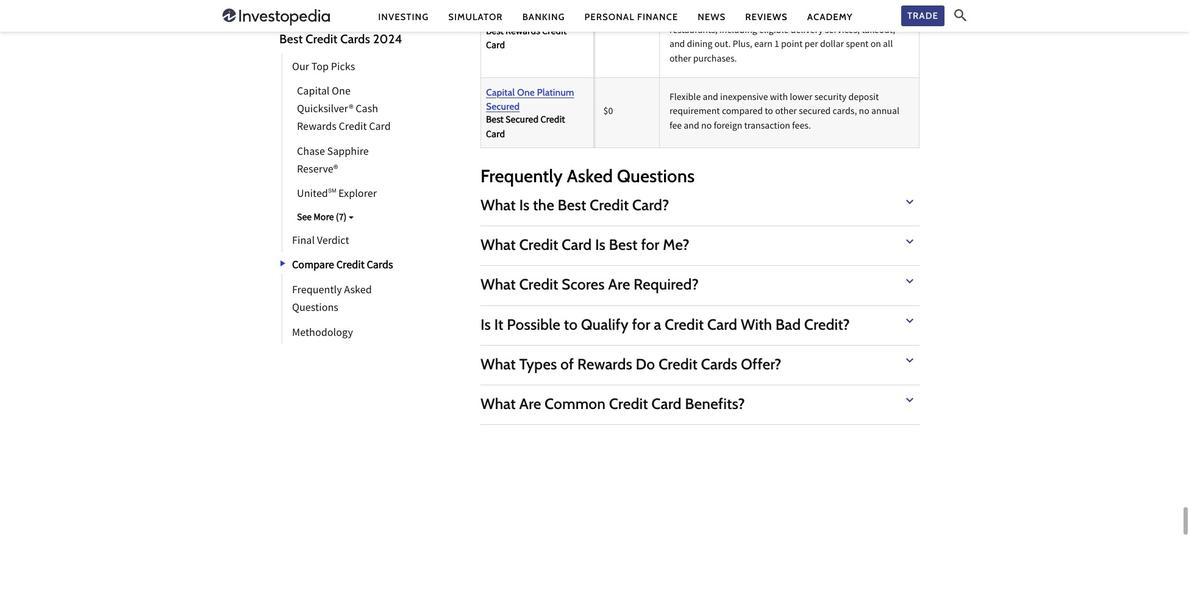 Task type: describe. For each thing, give the bounding box(es) containing it.
cash inside 'blue cash preferred® card from american express'
[[320, 212, 343, 228]]

america®
[[336, 212, 378, 228]]

simulator
[[448, 11, 503, 22]]

scores
[[562, 275, 605, 294]]

credit inside capital one® savorone® cash rewards credit card
[[364, 229, 392, 246]]

rewards for quicksilver®
[[297, 120, 337, 136]]

best inside chase sapphire reserve® best rewards credit card
[[486, 25, 504, 40]]

capital one quicksilver® cash rewards credit card link
[[282, 79, 408, 139]]

banking link
[[523, 11, 565, 23]]

1 horizontal spatial questions
[[617, 165, 695, 187]]

final verdict link
[[282, 228, 349, 253]]

cash for one
[[356, 102, 378, 119]]

is it possible to qualify for a credit card with bad credit?
[[481, 315, 850, 333]]

capital one platinum secured
[[297, 212, 395, 246]]

what are common credit card benefits?
[[481, 394, 745, 413]]

one®
[[332, 212, 355, 228]]

citi®
[[297, 212, 317, 228]]

card inside chase sapphire reserve® best rewards credit card
[[486, 39, 505, 54]]

preferred℠
[[357, 212, 408, 228]]

chase for chase sapphire reserve®
[[297, 145, 325, 161]]

card inside capital one® savorone® cash rewards credit card
[[394, 229, 416, 246]]

benefits?
[[685, 394, 745, 413]]

capital one platinum secured best secured credit card
[[486, 86, 574, 142]]

1 horizontal spatial no
[[859, 105, 870, 120]]

1 horizontal spatial and
[[703, 91, 719, 105]]

trade link
[[902, 5, 945, 26]]

reserve® for chase sapphire reserve® best rewards credit card
[[486, 12, 526, 24]]

sapphire for chase sapphire reserve®
[[327, 145, 369, 161]]

annual
[[872, 105, 900, 120]]

$0
[[604, 105, 613, 120]]

cash for one®
[[297, 229, 320, 246]]

our top picks link
[[282, 54, 355, 79]]

flexible and inexpensive with lower security deposit requirement compared to other secured cards, no annual fee and no foreign transaction fees.
[[670, 91, 900, 134]]

common
[[545, 394, 606, 413]]

card inside citi® diamond preferred® credit card
[[327, 229, 349, 246]]

chase for chase sapphire reserve® best rewards credit card
[[486, 0, 511, 9]]

0 horizontal spatial no
[[702, 119, 712, 134]]

do
[[636, 355, 655, 373]]

capital for capital one platinum secured best secured credit card
[[486, 86, 515, 98]]

qualify
[[581, 315, 629, 333]]

1 vertical spatial frequently asked questions
[[292, 283, 372, 317]]

card inside 'blue cash preferred® card from american express'
[[395, 212, 417, 228]]

card?
[[632, 196, 670, 214]]

0 horizontal spatial and
[[684, 119, 700, 134]]

capital for capital one platinum secured
[[297, 212, 330, 228]]

academy link
[[808, 11, 853, 23]]

capital for capital one® savorone® cash rewards credit card
[[297, 212, 330, 228]]

united℠ explorer link
[[282, 181, 377, 206]]

possible
[[507, 315, 561, 333]]

hyatt
[[340, 212, 364, 228]]

capital one® savorone® cash rewards credit card
[[297, 212, 416, 246]]

finance
[[638, 11, 678, 22]]

for for qualify
[[632, 315, 651, 333]]

trade
[[908, 10, 939, 21]]

personal
[[585, 11, 635, 22]]

deposit
[[849, 91, 879, 105]]

(7)
[[336, 211, 347, 226]]

ink business preferred℠ credit card
[[297, 212, 408, 246]]

diamond
[[319, 212, 362, 228]]

what for what credit scores are required?
[[481, 275, 516, 294]]

what for what types of rewards do credit cards offer?
[[481, 355, 516, 373]]

compare credit cards link
[[282, 253, 393, 278]]

one inside capital one platinum secured
[[332, 212, 351, 228]]

savorone®
[[358, 212, 408, 228]]

what credit card is best for me?
[[481, 236, 690, 254]]

1 vertical spatial frequently
[[292, 283, 342, 300]]

blue cash preferred® card from american express link
[[282, 206, 422, 249]]

united℠ explorer
[[297, 187, 377, 204]]

more
[[314, 211, 334, 226]]

2 horizontal spatial is
[[595, 236, 606, 254]]

card inside capital one platinum secured best secured credit card
[[486, 128, 505, 142]]

credit inside world of hyatt credit card link
[[367, 212, 395, 228]]

transaction
[[745, 119, 791, 134]]

me?
[[663, 236, 690, 254]]

world of hyatt credit card link
[[282, 206, 419, 231]]

bank
[[297, 212, 321, 228]]

0 horizontal spatial are
[[519, 394, 541, 413]]

see
[[297, 211, 312, 226]]

rewards for reserve®
[[506, 25, 540, 40]]

what is the best credit card?
[[481, 196, 670, 214]]

0 vertical spatial is
[[519, 196, 530, 214]]

credit inside ink business preferred℠ credit card
[[297, 229, 325, 246]]

frequently asked questions link
[[282, 278, 408, 320]]

reviews
[[746, 11, 788, 22]]

bank of america® travel rewards for students
[[297, 212, 408, 246]]

$550
[[604, 16, 623, 31]]

final
[[292, 234, 315, 250]]

academy
[[808, 11, 853, 22]]

our top picks
[[292, 60, 355, 76]]

quicksilver®
[[297, 102, 354, 119]]

news
[[698, 11, 726, 22]]

fee
[[670, 119, 682, 134]]

types
[[519, 355, 557, 373]]

1 horizontal spatial are
[[608, 275, 630, 294]]

verdict
[[317, 234, 349, 250]]

methodology link
[[282, 320, 353, 345]]

world
[[297, 212, 325, 228]]

our
[[292, 60, 309, 76]]

cards,
[[833, 105, 857, 120]]

express
[[369, 229, 404, 246]]

news link
[[698, 11, 726, 23]]

travel
[[380, 212, 408, 228]]

chase sapphire reserve® best rewards credit card
[[486, 0, 567, 54]]

capital for capital one quicksilver® cash rewards credit card
[[297, 85, 330, 101]]



Task type: vqa. For each thing, say whether or not it's contained in the screenshot.
7 Best ETF Trading Strategies for Beginners Jan 15, 2024 at the top of the page
no



Task type: locate. For each thing, give the bounding box(es) containing it.
compare credit cards
[[292, 259, 393, 275]]

cash inside capital one® savorone® cash rewards credit card
[[297, 229, 320, 246]]

0 vertical spatial are
[[608, 275, 630, 294]]

card inside capital one quicksilver® cash rewards credit card
[[369, 120, 391, 136]]

to left qualify
[[564, 315, 578, 333]]

0 vertical spatial frequently asked questions
[[481, 165, 695, 187]]

credit inside chase sapphire reserve® best rewards credit card
[[542, 25, 567, 40]]

0 horizontal spatial is
[[481, 315, 491, 333]]

ink
[[297, 212, 312, 228]]

chase inside chase sapphire reserve®
[[297, 145, 325, 161]]

credit inside capital one quicksilver® cash rewards credit card
[[339, 120, 367, 136]]

citi® diamond preferred® credit card link
[[282, 206, 422, 249]]

best inside capital one platinum secured best secured credit card
[[486, 113, 504, 128]]

what for what are common credit card benefits?
[[481, 394, 516, 413]]

0 horizontal spatial chase sapphire reserve® link
[[282, 139, 408, 181]]

1 horizontal spatial capital one platinum secured link
[[486, 85, 584, 114]]

frequently asked questions
[[481, 165, 695, 187], [292, 283, 372, 317]]

1 vertical spatial is
[[595, 236, 606, 254]]

final verdict
[[292, 234, 349, 250]]

is left the "it"
[[481, 315, 491, 333]]

1 horizontal spatial asked
[[567, 165, 613, 187]]

0 horizontal spatial questions
[[292, 301, 339, 317]]

frequently asked questions up what is the best credit card?
[[481, 165, 695, 187]]

rewards
[[506, 25, 540, 40], [297, 120, 337, 136], [297, 229, 337, 246], [322, 229, 361, 246], [578, 355, 633, 373]]

1 vertical spatial questions
[[292, 301, 339, 317]]

cash
[[356, 102, 378, 119], [320, 212, 343, 228], [297, 229, 320, 246]]

citi® diamond preferred® credit card
[[297, 212, 412, 246]]

fees.
[[792, 119, 811, 134]]

best credit cards 2024
[[279, 31, 402, 46]]

0 vertical spatial capital one platinum secured link
[[486, 85, 584, 114]]

credit inside capital one platinum secured best secured credit card
[[541, 113, 565, 128]]

lower
[[790, 91, 813, 105]]

is
[[519, 196, 530, 214], [595, 236, 606, 254], [481, 315, 491, 333]]

0 horizontal spatial chase
[[297, 145, 325, 161]]

bad
[[776, 315, 801, 333]]

1 vertical spatial cash
[[320, 212, 343, 228]]

frequently asked questions up methodology
[[292, 283, 372, 317]]

2 vertical spatial cards
[[701, 355, 738, 373]]

0 vertical spatial to
[[765, 105, 773, 120]]

3 what from the top
[[481, 275, 516, 294]]

of for world
[[327, 212, 337, 228]]

platinum for capital one platinum secured
[[353, 212, 395, 228]]

capital one quicksilver® cash rewards credit card
[[297, 85, 391, 136]]

investing link
[[378, 11, 429, 23]]

personal finance link
[[585, 11, 678, 23]]

of inside bank of america® travel rewards for students
[[323, 212, 333, 228]]

credit inside citi® diamond preferred® credit card
[[297, 229, 325, 246]]

2 horizontal spatial cash
[[356, 102, 378, 119]]

inexpensive
[[720, 91, 768, 105]]

for inside bank of america® travel rewards for students
[[339, 229, 354, 246]]

1 vertical spatial cards
[[367, 259, 393, 275]]

offer?
[[741, 355, 782, 373]]

see more (7)
[[297, 211, 347, 226]]

2 vertical spatial cash
[[297, 229, 320, 246]]

banking
[[523, 11, 565, 22]]

american
[[323, 229, 367, 246]]

chase inside chase sapphire reserve® best rewards credit card
[[486, 0, 511, 9]]

what for what credit card is best for me?
[[481, 236, 516, 254]]

foreign
[[714, 119, 743, 134]]

cards up benefits?
[[701, 355, 738, 373]]

ink business preferred℠ credit card link
[[282, 206, 422, 249]]

reviews link
[[746, 11, 788, 23]]

1 vertical spatial chase sapphire reserve® link
[[282, 139, 408, 181]]

1 preferred® from the left
[[345, 212, 393, 228]]

1 horizontal spatial sapphire
[[513, 0, 550, 9]]

to left other
[[765, 105, 773, 120]]

cards for compare credit cards
[[367, 259, 393, 275]]

best
[[486, 25, 504, 40], [279, 31, 303, 46], [486, 113, 504, 128], [558, 196, 587, 214], [609, 236, 638, 254]]

with
[[741, 315, 772, 333]]

of
[[323, 212, 333, 228], [327, 212, 337, 228], [561, 355, 574, 373]]

what types of rewards do credit cards offer?
[[481, 355, 782, 373]]

0 vertical spatial frequently
[[481, 165, 563, 187]]

5 what from the top
[[481, 394, 516, 413]]

and right flexible
[[703, 91, 719, 105]]

cards down students
[[367, 259, 393, 275]]

questions up methodology link
[[292, 301, 339, 317]]

cards for best credit cards 2024
[[340, 31, 370, 46]]

0 vertical spatial secured
[[486, 101, 520, 112]]

1 vertical spatial are
[[519, 394, 541, 413]]

for for rewards
[[339, 229, 354, 246]]

rewards for america®
[[297, 229, 337, 246]]

card inside ink business preferred℠ credit card
[[327, 229, 349, 246]]

sapphire up banking
[[513, 0, 550, 9]]

one for credit
[[332, 85, 351, 101]]

platinum inside capital one platinum secured
[[353, 212, 395, 228]]

preferred® inside citi® diamond preferred® credit card
[[364, 212, 412, 228]]

what credit scores are required?
[[481, 275, 699, 294]]

1 vertical spatial sapphire
[[327, 145, 369, 161]]

1 vertical spatial asked
[[344, 283, 372, 300]]

sapphire
[[513, 0, 550, 9], [327, 145, 369, 161]]

security
[[815, 91, 847, 105]]

other
[[775, 105, 797, 120]]

0 vertical spatial platinum
[[537, 86, 574, 98]]

0 horizontal spatial sapphire
[[327, 145, 369, 161]]

capital one platinum secured link
[[486, 85, 584, 114], [282, 206, 422, 249]]

asked up what is the best credit card?
[[567, 165, 613, 187]]

chase up 'united℠'
[[297, 145, 325, 161]]

preferred® for cash
[[345, 212, 393, 228]]

1 vertical spatial chase
[[297, 145, 325, 161]]

rewards inside chase sapphire reserve® best rewards credit card
[[506, 25, 540, 40]]

rewards for savorone®
[[322, 229, 361, 246]]

1 what from the top
[[481, 196, 516, 214]]

no left foreign
[[702, 119, 712, 134]]

1 horizontal spatial frequently asked questions
[[481, 165, 695, 187]]

are down types
[[519, 394, 541, 413]]

0 horizontal spatial frequently
[[292, 283, 342, 300]]

investopedia homepage image
[[223, 7, 330, 27]]

cash inside capital one quicksilver® cash rewards credit card
[[356, 102, 378, 119]]

0 horizontal spatial capital one platinum secured link
[[282, 206, 422, 249]]

for for best
[[641, 236, 660, 254]]

secured
[[799, 105, 831, 120]]

no
[[859, 105, 870, 120], [702, 119, 712, 134]]

0 vertical spatial asked
[[567, 165, 613, 187]]

credit inside compare credit cards link
[[337, 259, 365, 275]]

sapphire down capital one quicksilver® cash rewards credit card
[[327, 145, 369, 161]]

1 horizontal spatial to
[[765, 105, 773, 120]]

1 vertical spatial platinum
[[353, 212, 395, 228]]

2 what from the top
[[481, 236, 516, 254]]

compare
[[292, 259, 334, 275]]

is up what credit scores are required?
[[595, 236, 606, 254]]

of for bank
[[323, 212, 333, 228]]

1 vertical spatial reserve®
[[297, 162, 338, 179]]

it
[[494, 315, 504, 333]]

personal finance
[[585, 11, 678, 22]]

credit?
[[805, 315, 850, 333]]

secured for capital one platinum secured best secured credit card
[[486, 101, 520, 112]]

0 vertical spatial questions
[[617, 165, 695, 187]]

1 horizontal spatial platinum
[[537, 86, 574, 98]]

0 horizontal spatial frequently asked questions
[[292, 283, 372, 317]]

0 vertical spatial chase sapphire reserve® link
[[486, 0, 584, 26]]

are
[[608, 275, 630, 294], [519, 394, 541, 413]]

1 vertical spatial to
[[564, 315, 578, 333]]

secured
[[486, 101, 520, 112], [506, 113, 539, 128], [297, 229, 335, 246]]

0 horizontal spatial platinum
[[353, 212, 395, 228]]

frequently up the the
[[481, 165, 563, 187]]

rewards inside capital one quicksilver® cash rewards credit card
[[297, 120, 337, 136]]

2024
[[373, 31, 402, 46]]

rewards inside bank of america® travel rewards for students
[[297, 229, 337, 246]]

questions up card?
[[617, 165, 695, 187]]

platinum inside capital one platinum secured best secured credit card
[[537, 86, 574, 98]]

platinum for capital one platinum secured best secured credit card
[[537, 86, 574, 98]]

compared
[[722, 105, 763, 120]]

with
[[770, 91, 788, 105]]

capital inside capital one® savorone® cash rewards credit card
[[297, 212, 330, 228]]

preferred® for diamond
[[364, 212, 412, 228]]

from
[[297, 229, 321, 246]]

0 vertical spatial chase
[[486, 0, 511, 9]]

united℠
[[297, 187, 336, 204]]

bank of america® travel rewards for students link
[[282, 206, 422, 249]]

2 vertical spatial is
[[481, 315, 491, 333]]

0 vertical spatial cards
[[340, 31, 370, 46]]

and right fee
[[684, 119, 700, 134]]

frequently down compare
[[292, 283, 342, 300]]

world of hyatt credit card
[[297, 212, 419, 228]]

students
[[356, 229, 397, 246]]

preferred® inside 'blue cash preferred® card from american express'
[[345, 212, 393, 228]]

4 what from the top
[[481, 355, 516, 373]]

1 horizontal spatial reserve®
[[486, 12, 526, 24]]

1 horizontal spatial chase sapphire reserve® link
[[486, 0, 584, 26]]

1 horizontal spatial frequently
[[481, 165, 563, 187]]

0 vertical spatial sapphire
[[513, 0, 550, 9]]

frequently
[[481, 165, 563, 187], [292, 283, 342, 300]]

top
[[312, 60, 329, 76]]

search image
[[955, 9, 967, 21]]

cards up picks
[[340, 31, 370, 46]]

1 vertical spatial secured
[[506, 113, 539, 128]]

1 horizontal spatial cash
[[320, 212, 343, 228]]

required?
[[634, 275, 699, 294]]

credit
[[542, 25, 567, 40], [306, 31, 338, 46], [541, 113, 565, 128], [339, 120, 367, 136], [590, 196, 629, 214], [367, 212, 395, 228], [297, 229, 325, 246], [297, 229, 325, 246], [364, 229, 392, 246], [519, 236, 558, 254], [337, 259, 365, 275], [519, 275, 558, 294], [665, 315, 704, 333], [659, 355, 698, 373], [609, 394, 648, 413]]

no right 'cards,'
[[859, 105, 870, 120]]

capital inside capital one platinum secured
[[297, 212, 330, 228]]

a
[[654, 315, 662, 333]]

rewards inside capital one® savorone® cash rewards credit card
[[322, 229, 361, 246]]

secured for capital one platinum secured
[[297, 229, 335, 246]]

1 vertical spatial capital one platinum secured link
[[282, 206, 422, 249]]

card
[[486, 39, 505, 54], [369, 120, 391, 136], [486, 128, 505, 142], [395, 212, 417, 228], [397, 212, 419, 228], [327, 229, 349, 246], [327, 229, 349, 246], [394, 229, 416, 246], [562, 236, 592, 254], [707, 315, 738, 333], [652, 394, 682, 413]]

one for secured
[[517, 86, 535, 98]]

0 vertical spatial reserve®
[[486, 12, 526, 24]]

0 vertical spatial and
[[703, 91, 719, 105]]

reserve® for chase sapphire reserve®
[[297, 162, 338, 179]]

to inside flexible and inexpensive with lower security deposit requirement compared to other secured cards, no annual fee and no foreign transaction fees.
[[765, 105, 773, 120]]

0 horizontal spatial cash
[[297, 229, 320, 246]]

reserve® inside chase sapphire reserve® best rewards credit card
[[486, 12, 526, 24]]

reserve® inside chase sapphire reserve®
[[297, 162, 338, 179]]

the
[[533, 196, 554, 214]]

1 vertical spatial and
[[684, 119, 700, 134]]

flexible
[[670, 91, 701, 105]]

capital inside capital one platinum secured best secured credit card
[[486, 86, 515, 98]]

blue cash preferred® card from american express
[[297, 212, 417, 246]]

2 preferred® from the left
[[364, 212, 412, 228]]

asked down compare credit cards
[[344, 283, 372, 300]]

blue
[[297, 212, 318, 228]]

chase up simulator
[[486, 0, 511, 9]]

cards
[[340, 31, 370, 46], [367, 259, 393, 275], [701, 355, 738, 373]]

what for what is the best credit card?
[[481, 196, 516, 214]]

is left the the
[[519, 196, 530, 214]]

0 horizontal spatial to
[[564, 315, 578, 333]]

reserve®
[[486, 12, 526, 24], [297, 162, 338, 179]]

for
[[339, 229, 354, 246], [641, 236, 660, 254], [632, 315, 651, 333]]

0 vertical spatial cash
[[356, 102, 378, 119]]

sapphire inside chase sapphire reserve®
[[327, 145, 369, 161]]

chase
[[486, 0, 511, 9], [297, 145, 325, 161]]

secured inside capital one platinum secured
[[297, 229, 335, 246]]

picks
[[331, 60, 355, 76]]

what
[[481, 196, 516, 214], [481, 236, 516, 254], [481, 275, 516, 294], [481, 355, 516, 373], [481, 394, 516, 413]]

0 horizontal spatial reserve®
[[297, 162, 338, 179]]

sapphire for chase sapphire reserve® best rewards credit card
[[513, 0, 550, 9]]

2 vertical spatial secured
[[297, 229, 335, 246]]

0 horizontal spatial asked
[[344, 283, 372, 300]]

one inside capital one platinum secured best secured credit card
[[517, 86, 535, 98]]

business
[[314, 212, 354, 228]]

sapphire inside chase sapphire reserve® best rewards credit card
[[513, 0, 550, 9]]

1 horizontal spatial is
[[519, 196, 530, 214]]

one inside capital one quicksilver® cash rewards credit card
[[332, 85, 351, 101]]

are right scores
[[608, 275, 630, 294]]

explorer
[[339, 187, 377, 204]]

capital inside capital one quicksilver® cash rewards credit card
[[297, 85, 330, 101]]

simulator link
[[448, 11, 503, 23]]

1 horizontal spatial chase
[[486, 0, 511, 9]]



